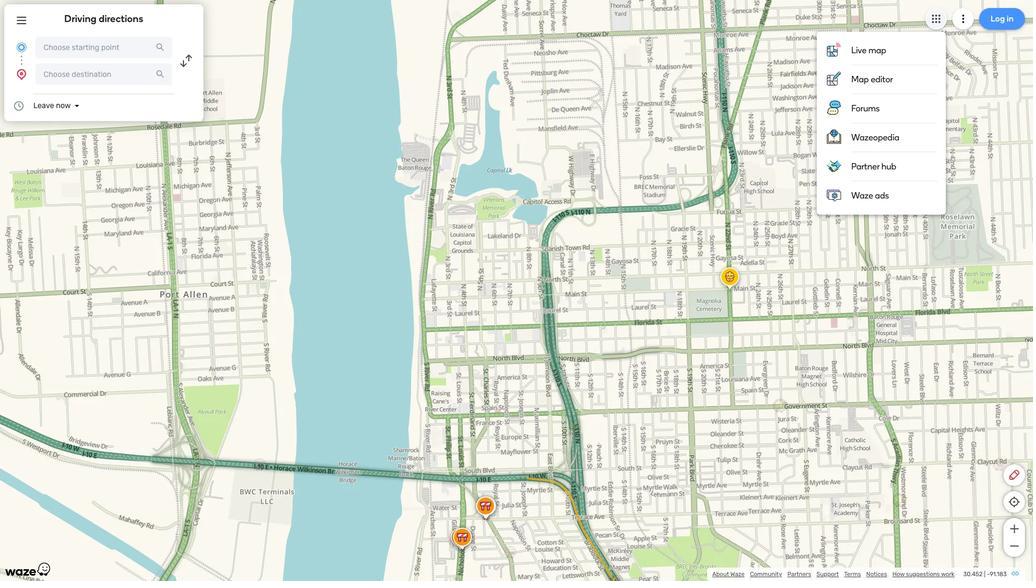 Task type: describe. For each thing, give the bounding box(es) containing it.
directions
[[99, 13, 143, 25]]

community
[[750, 571, 782, 578]]

now
[[56, 101, 71, 110]]

how suggestions work link
[[893, 571, 955, 578]]

about waze link
[[713, 571, 745, 578]]

partners
[[788, 571, 812, 578]]

zoom in image
[[1008, 523, 1021, 536]]

30.452
[[964, 571, 983, 578]]

30.452 | -91.183
[[964, 571, 1007, 578]]

support link
[[817, 571, 839, 578]]

partners link
[[788, 571, 812, 578]]

current location image
[[15, 41, 28, 54]]

location image
[[15, 68, 28, 81]]

91.183
[[990, 571, 1007, 578]]

how
[[893, 571, 905, 578]]

Choose starting point text field
[[36, 37, 172, 58]]

terms
[[845, 571, 861, 578]]

Choose destination text field
[[36, 64, 172, 85]]

about waze community partners support terms notices how suggestions work
[[713, 571, 955, 578]]

leave now
[[33, 101, 71, 110]]



Task type: vqa. For each thing, say whether or not it's contained in the screenshot.
top Los Angeles Ca, Usa
no



Task type: locate. For each thing, give the bounding box(es) containing it.
pencil image
[[1008, 469, 1021, 482]]

link image
[[1012, 570, 1020, 578]]

suggestions
[[907, 571, 940, 578]]

community link
[[750, 571, 782, 578]]

driving directions
[[64, 13, 143, 25]]

notices link
[[867, 571, 888, 578]]

notices
[[867, 571, 888, 578]]

|
[[985, 571, 986, 578]]

work
[[942, 571, 955, 578]]

clock image
[[12, 100, 25, 113]]

leave
[[33, 101, 54, 110]]

zoom out image
[[1008, 540, 1021, 553]]

driving
[[64, 13, 97, 25]]

support
[[817, 571, 839, 578]]

about
[[713, 571, 729, 578]]

waze
[[731, 571, 745, 578]]

-
[[987, 571, 990, 578]]

terms link
[[845, 571, 861, 578]]



